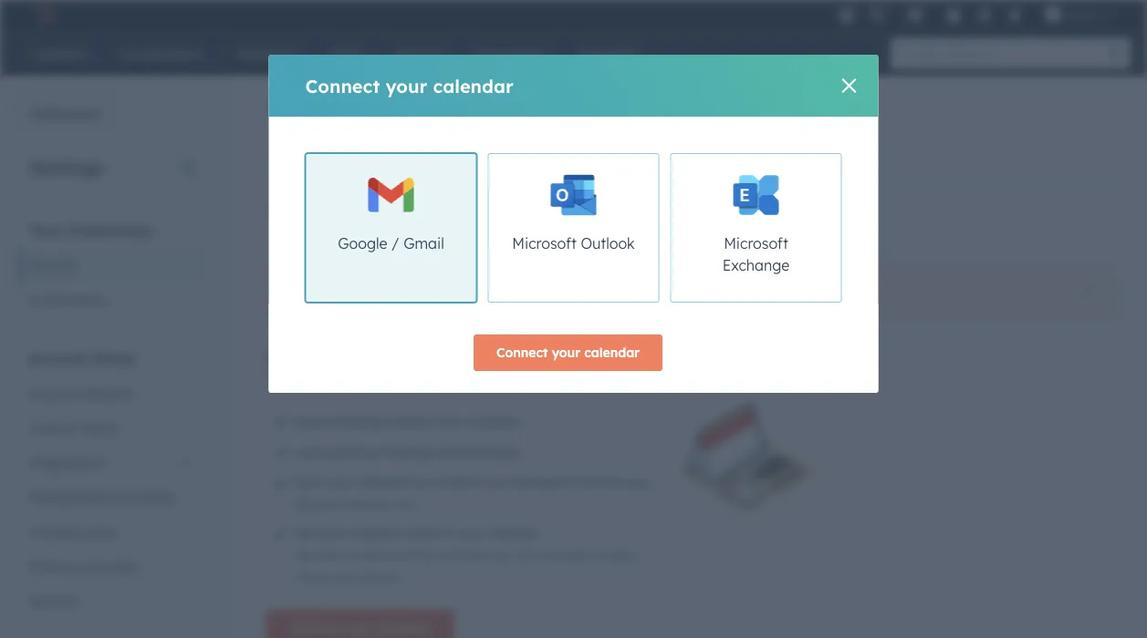 Task type: vqa. For each thing, say whether or not it's contained in the screenshot.
to to the bottom
yes



Task type: locate. For each thing, give the bounding box(es) containing it.
so
[[414, 475, 428, 491]]

0 horizontal spatial general
[[29, 258, 76, 274]]

sync down so
[[392, 498, 417, 512]]

1 vertical spatial connect your calendar
[[497, 345, 640, 361]]

2 microsoft from the left
[[724, 235, 789, 253]]

email link
[[356, 140, 441, 183]]

microsoft
[[512, 235, 577, 253], [724, 235, 789, 253]]

your down outgoing
[[327, 475, 354, 491]]

your
[[29, 221, 63, 240], [285, 281, 319, 299]]

2 vertical spatial to
[[406, 371, 418, 387]]

0 vertical spatial in
[[749, 283, 760, 299]]

hubspot right use
[[446, 371, 499, 387]]

0 vertical spatial sync
[[295, 475, 324, 491]]

your up meetings at the left bottom of the page
[[552, 345, 581, 361]]

your
[[386, 74, 428, 97], [552, 345, 581, 361], [319, 371, 346, 387], [327, 475, 354, 491], [321, 526, 347, 542], [457, 526, 484, 542], [344, 621, 373, 637]]

1 vertical spatial &
[[77, 559, 86, 575]]

1 horizontal spatial to
[[444, 201, 456, 217]]

connect your calendar dialog
[[269, 55, 879, 393]]

with left you
[[600, 475, 625, 491]]

1 horizontal spatial security
[[755, 153, 804, 169]]

to right it
[[595, 283, 608, 299]]

connect
[[305, 74, 380, 97], [530, 283, 580, 299], [497, 345, 548, 361], [266, 371, 315, 387], [288, 621, 340, 637]]

account up account defaults
[[29, 349, 88, 367]]

calendar link
[[534, 140, 644, 183]]

calendar connect your calendar to use hubspot meetings and calendar sync.
[[266, 345, 674, 387]]

calendar up an
[[342, 498, 389, 512]]

to left you.
[[444, 201, 456, 217]]

0 vertical spatial connect your calendar
[[305, 74, 514, 97]]

microsoft inside the microsoft exchange
[[724, 235, 789, 253]]

1 vertical spatial and
[[334, 571, 354, 585]]

connect your calendar button
[[474, 335, 663, 372], [266, 611, 455, 639]]

0 horizontal spatial connect your calendar button
[[266, 611, 455, 639]]

requires up starter
[[295, 550, 339, 563]]

1 horizontal spatial with
[[600, 475, 625, 491]]

calendar inside 'calendar connect your calendar to use hubspot meetings and calendar sync.'
[[266, 345, 349, 368]]

marketplaces image
[[907, 8, 924, 25]]

available
[[544, 550, 591, 563]]

integrations button
[[18, 446, 204, 481]]

1 vertical spatial sync
[[392, 498, 417, 512]]

0 vertical spatial security link
[[728, 140, 829, 183]]

your up send
[[319, 371, 346, 387]]

tracking code
[[29, 524, 115, 540]]

0 vertical spatial sync.
[[644, 371, 674, 387]]

connect your calendar
[[305, 74, 514, 97], [497, 345, 640, 361], [288, 621, 432, 637]]

navigation
[[266, 139, 830, 184]]

notifications image
[[1007, 8, 1023, 25]]

1 horizontal spatial sync.
[[644, 371, 674, 387]]

1 account from the top
[[29, 349, 88, 367]]

hubspot inside the see your hubspot tasks in your calendar requires an additional step with task sync. only available on sales starter and up plans.
[[351, 526, 404, 542]]

close image
[[842, 79, 857, 93]]

microsoft for microsoft exchange
[[724, 235, 789, 253]]

1 vertical spatial security link
[[18, 585, 204, 619]]

is
[[394, 281, 406, 299]]

1 horizontal spatial your
[[285, 281, 319, 299]]

connect up send
[[266, 371, 315, 387]]

connect your calendar button down up
[[266, 611, 455, 639]]

connect your calendar up email
[[305, 74, 514, 97]]

your left preferences
[[29, 221, 63, 240]]

1 vertical spatial calendar
[[266, 345, 349, 368]]

microsoft for microsoft outlook
[[512, 235, 577, 253]]

security down the 'privacy'
[[29, 594, 78, 610]]

account setup
[[29, 349, 135, 367]]

0 horizontal spatial sync.
[[489, 550, 515, 563]]

connect down starter
[[288, 621, 340, 637]]

setup
[[93, 349, 135, 367]]

privacy & consent link
[[18, 550, 204, 585]]

tracking code link
[[18, 515, 204, 550]]

2 the from the left
[[763, 283, 782, 299]]

meetings left tool.
[[786, 283, 841, 299]]

sync. down all
[[644, 371, 674, 387]]

preferences
[[67, 221, 153, 240]]

calendar
[[561, 153, 618, 169], [266, 345, 349, 368], [342, 498, 389, 512]]

0 horizontal spatial and
[[334, 571, 354, 585]]

connect left it
[[530, 283, 580, 299]]

0 vertical spatial to
[[444, 201, 456, 217]]

& right the 'privacy'
[[77, 559, 86, 575]]

meetings down send meetings directly from hubspot
[[379, 445, 435, 461]]

your preferences
[[29, 221, 153, 240]]

sync
[[295, 475, 324, 491], [392, 498, 417, 512]]

your for your preferences
[[29, 221, 63, 240]]

Google / Gmail checkbox
[[305, 153, 477, 303]]

connect your calendar up meetings at the left bottom of the page
[[497, 345, 640, 361]]

outgoing
[[321, 445, 376, 461]]

sync down log
[[295, 475, 324, 491]]

funky
[[1065, 7, 1096, 22]]

your up an
[[321, 526, 347, 542]]

calendar inside alert
[[324, 281, 389, 299]]

calendar left the is
[[324, 281, 389, 299]]

hubspot up automatically
[[468, 414, 521, 430]]

1 microsoft from the left
[[512, 235, 577, 253]]

to for calendar
[[406, 371, 418, 387]]

0 vertical spatial and
[[561, 371, 584, 387]]

and right meetings at the left bottom of the page
[[561, 371, 584, 387]]

calendar up only
[[488, 526, 540, 542]]

funky town image
[[1045, 6, 1062, 23]]

to left use
[[406, 371, 418, 387]]

security up provider icon exchange
[[755, 153, 804, 169]]

to
[[444, 201, 456, 217], [595, 283, 608, 299], [406, 371, 418, 387]]

calendar inside 'sync your calendar so contacts can schedule time with you requires calendar sync'
[[358, 475, 410, 491]]

1 vertical spatial your
[[285, 281, 319, 299]]

1 vertical spatial to
[[595, 283, 608, 299]]

connect your calendar down up
[[288, 621, 432, 637]]

privacy
[[29, 559, 73, 575]]

email
[[382, 153, 416, 169]]

contacts
[[431, 475, 484, 491]]

2 requires from the top
[[295, 550, 339, 563]]

preferences
[[304, 201, 374, 217]]

these preferences only apply to you.
[[266, 201, 485, 217]]

1 vertical spatial requires
[[295, 550, 339, 563]]

account setup element
[[18, 348, 204, 619]]

0 horizontal spatial the
[[673, 283, 692, 299]]

1 horizontal spatial general
[[266, 97, 346, 124]]

your inside alert
[[285, 281, 319, 299]]

in right tasks
[[443, 526, 454, 542]]

all
[[656, 283, 669, 299]]

0 horizontal spatial to
[[406, 371, 418, 387]]

general inside your preferences element
[[29, 258, 76, 274]]

0 vertical spatial account
[[29, 349, 88, 367]]

requires up "see"
[[295, 498, 339, 512]]

notifications
[[29, 293, 107, 309]]

directly
[[388, 414, 432, 430]]

calendar up send
[[266, 345, 349, 368]]

in inside the see your hubspot tasks in your calendar requires an additional step with task sync. only available on sales starter and up plans.
[[443, 526, 454, 542]]

send meetings directly from hubspot
[[295, 414, 521, 430]]

account for account defaults
[[29, 386, 78, 402]]

security link
[[728, 140, 829, 183], [18, 585, 204, 619]]

and left up
[[334, 571, 354, 585]]

account up users
[[29, 386, 78, 402]]

0 vertical spatial meetings
[[786, 283, 841, 299]]

0 horizontal spatial security
[[29, 594, 78, 610]]

0 horizontal spatial sync
[[295, 475, 324, 491]]

the
[[673, 283, 692, 299], [763, 283, 782, 299]]

0 vertical spatial &
[[67, 420, 76, 436]]

and
[[561, 371, 584, 387], [334, 571, 354, 585]]

sync.
[[644, 371, 674, 387], [489, 550, 515, 563]]

0 vertical spatial requires
[[295, 498, 339, 512]]

2 vertical spatial calendar
[[342, 498, 389, 512]]

1 horizontal spatial security link
[[728, 140, 829, 183]]

sales
[[610, 550, 637, 563]]

only
[[518, 550, 541, 563]]

2 vertical spatial hubspot
[[351, 526, 404, 542]]

1 horizontal spatial in
[[749, 283, 760, 299]]

hubspot up additional
[[351, 526, 404, 542]]

time
[[569, 475, 596, 491]]

sync your calendar so contacts can schedule time with you requires calendar sync
[[295, 475, 651, 512]]

1 horizontal spatial and
[[561, 371, 584, 387]]

calendar up calling
[[433, 74, 514, 97]]

calling
[[468, 153, 509, 169]]

provider icon exchange image
[[690, 173, 823, 218]]

1 horizontal spatial microsoft
[[724, 235, 789, 253]]

settings
[[29, 156, 104, 178]]

2 account from the top
[[29, 386, 78, 402]]

in down exchange
[[749, 283, 760, 299]]

log outgoing meetings automatically
[[295, 445, 521, 461]]

meetings
[[786, 283, 841, 299], [329, 414, 384, 430], [379, 445, 435, 461]]

general link
[[18, 249, 204, 283]]

with inside the see your hubspot tasks in your calendar requires an additional step with task sync. only available on sales starter and up plans.
[[439, 550, 461, 563]]

1 vertical spatial in
[[443, 526, 454, 542]]

can
[[487, 475, 509, 491]]

with
[[600, 475, 625, 491], [439, 550, 461, 563]]

/
[[391, 235, 400, 253]]

1 requires from the top
[[295, 498, 339, 512]]

calendar down "access"
[[584, 345, 640, 361]]

an
[[342, 550, 355, 563]]

hubspot image
[[33, 4, 55, 26]]

gmail
[[404, 235, 444, 253]]

calling link
[[441, 140, 534, 183]]

calendar for calendar
[[561, 153, 618, 169]]

it
[[584, 283, 592, 299]]

0 vertical spatial calendar
[[561, 153, 618, 169]]

0 vertical spatial security
[[755, 153, 804, 169]]

2 vertical spatial connect your calendar
[[288, 621, 432, 637]]

0 vertical spatial with
[[600, 475, 625, 491]]

connect your calendar for the bottom connect your calendar button
[[288, 621, 432, 637]]

microsoft outlook
[[512, 235, 635, 253]]

calendar inside 'sync your calendar so contacts can schedule time with you requires calendar sync'
[[342, 498, 389, 512]]

Search HubSpot search field
[[891, 38, 1115, 69]]

settings image
[[976, 8, 993, 24]]

disconnected.
[[411, 281, 512, 299]]

your up email
[[386, 74, 428, 97]]

the down exchange
[[763, 283, 782, 299]]

log
[[295, 445, 318, 461]]

general up profile
[[266, 97, 346, 124]]

0 vertical spatial hubspot
[[446, 371, 499, 387]]

1 the from the left
[[673, 283, 692, 299]]

help button
[[938, 0, 969, 29]]

marketplace
[[29, 490, 104, 506]]

account for account setup
[[29, 349, 88, 367]]

0 horizontal spatial in
[[443, 526, 454, 542]]

general
[[266, 97, 346, 124], [29, 258, 76, 274]]

1 vertical spatial connect your calendar button
[[266, 611, 455, 639]]

calendar down plans.
[[376, 621, 432, 637]]

to inside 'calendar connect your calendar to use hubspot meetings and calendar sync.'
[[406, 371, 418, 387]]

with left task
[[439, 550, 461, 563]]

0 horizontal spatial microsoft
[[512, 235, 577, 253]]

1 horizontal spatial sync
[[392, 498, 417, 512]]

settings link
[[973, 5, 996, 24]]

your down these
[[285, 281, 319, 299]]

0 horizontal spatial with
[[439, 550, 461, 563]]

hubspot inside 'calendar connect your calendar to use hubspot meetings and calendar sync.'
[[446, 371, 499, 387]]

downloads
[[107, 490, 174, 506]]

your calendar is disconnected.
[[285, 281, 512, 299]]

calendar inside the see your hubspot tasks in your calendar requires an additional step with task sync. only available on sales starter and up plans.
[[488, 526, 540, 542]]

additional
[[358, 550, 411, 563]]

account inside "link"
[[29, 386, 78, 402]]

in
[[749, 283, 760, 299], [443, 526, 454, 542]]

1 horizontal spatial &
[[77, 559, 86, 575]]

1 vertical spatial security
[[29, 594, 78, 610]]

general up notifications at the top left of page
[[29, 258, 76, 274]]

search button
[[1100, 38, 1131, 69]]

microsoft up exchange
[[724, 235, 789, 253]]

0 horizontal spatial security link
[[18, 585, 204, 619]]

1 vertical spatial with
[[439, 550, 461, 563]]

0 horizontal spatial your
[[29, 221, 63, 240]]

0 vertical spatial connect your calendar button
[[474, 335, 663, 372]]

search image
[[1109, 47, 1122, 60]]

requires inside the see your hubspot tasks in your calendar requires an additional step with task sync. only available on sales starter and up plans.
[[295, 550, 339, 563]]

and inside the see your hubspot tasks in your calendar requires an additional step with task sync. only available on sales starter and up plans.
[[334, 571, 354, 585]]

1 horizontal spatial connect your calendar button
[[474, 335, 663, 372]]

funky menu
[[833, 0, 1126, 29]]

0 horizontal spatial &
[[67, 420, 76, 436]]

sync. right task
[[489, 550, 515, 563]]

calling icon button
[[862, 3, 893, 27]]

Microsoft Exchange checkbox
[[670, 153, 842, 303]]

1 vertical spatial account
[[29, 386, 78, 402]]

sync. inside the see your hubspot tasks in your calendar requires an additional step with task sync. only available on sales starter and up plans.
[[489, 550, 515, 563]]

connect your calendar button down it
[[474, 335, 663, 372]]

0 vertical spatial general
[[266, 97, 346, 124]]

0 vertical spatial your
[[29, 221, 63, 240]]

2 horizontal spatial to
[[595, 283, 608, 299]]

microsoft down provider icon outlook on the top of the page
[[512, 235, 577, 253]]

connect your calendar button inside dialog
[[474, 335, 663, 372]]

tasks
[[670, 153, 703, 169]]

&
[[67, 420, 76, 436], [77, 559, 86, 575]]

1 vertical spatial meetings
[[329, 414, 384, 430]]

meetings up outgoing
[[329, 414, 384, 430]]

in inside your calendar is disconnected. alert
[[749, 283, 760, 299]]

calendar left so
[[358, 475, 410, 491]]

your down up
[[344, 621, 373, 637]]

the right all
[[673, 283, 692, 299]]

1 vertical spatial sync.
[[489, 550, 515, 563]]

1 horizontal spatial the
[[763, 283, 782, 299]]

microsoft inside checkbox
[[512, 235, 577, 253]]

& right users
[[67, 420, 76, 436]]

provider icon outlook image
[[507, 173, 640, 218]]

& for privacy
[[77, 559, 86, 575]]

calendar up provider icon outlook on the top of the page
[[561, 153, 618, 169]]

to inside your calendar is disconnected. alert
[[595, 283, 608, 299]]

close image
[[1084, 286, 1095, 297]]

1 vertical spatial general
[[29, 258, 76, 274]]

these
[[266, 201, 300, 217]]

marketplace downloads link
[[18, 481, 204, 515]]

connect inside 'calendar connect your calendar to use hubspot meetings and calendar sync.'
[[266, 371, 315, 387]]



Task type: describe. For each thing, give the bounding box(es) containing it.
access
[[611, 283, 652, 299]]

connect your calendar for connect your calendar button inside dialog
[[497, 345, 640, 361]]

schedule
[[513, 475, 566, 491]]

calendar right meetings at the left bottom of the page
[[588, 371, 640, 387]]

outlook
[[581, 235, 635, 253]]

users
[[29, 420, 63, 436]]

tasks
[[408, 526, 439, 542]]

plans.
[[373, 571, 403, 585]]

teams
[[79, 420, 118, 436]]

1 vertical spatial hubspot
[[468, 414, 521, 430]]

code
[[84, 524, 115, 540]]

to for these
[[444, 201, 456, 217]]

profile link
[[267, 140, 356, 183]]

connect it to access all the features in the meetings tool.
[[530, 283, 871, 299]]

notifications link
[[18, 283, 204, 318]]

calendar up send meetings directly from hubspot
[[349, 371, 402, 387]]

users & teams
[[29, 420, 118, 436]]

sync. inside 'calendar connect your calendar to use hubspot meetings and calendar sync.'
[[644, 371, 674, 387]]

privacy & consent
[[29, 559, 139, 575]]

security inside the account setup element
[[29, 594, 78, 610]]

google
[[338, 235, 387, 253]]

connect up meetings at the left bottom of the page
[[497, 345, 548, 361]]

and inside 'calendar connect your calendar to use hubspot meetings and calendar sync.'
[[561, 371, 584, 387]]

consent
[[90, 559, 139, 575]]

step
[[414, 550, 436, 563]]

marketplace downloads
[[29, 490, 174, 506]]

2 vertical spatial meetings
[[379, 445, 435, 461]]

calling icon image
[[869, 7, 885, 24]]

tasks link
[[644, 140, 728, 183]]

defaults
[[82, 386, 132, 402]]

dashboard link
[[0, 97, 113, 133]]

exchange
[[723, 257, 790, 275]]

Microsoft Outlook checkbox
[[488, 153, 660, 303]]

starter
[[295, 571, 331, 585]]

calendar for calendar connect your calendar to use hubspot meetings and calendar sync.
[[266, 345, 349, 368]]

funky button
[[1034, 0, 1124, 29]]

marketplaces button
[[896, 0, 935, 29]]

your inside 'sync your calendar so contacts can schedule time with you requires calendar sync'
[[327, 475, 354, 491]]

tracking
[[29, 524, 80, 540]]

from
[[435, 414, 464, 430]]

profile
[[292, 153, 330, 169]]

meetings
[[503, 371, 557, 387]]

google / gmail
[[338, 235, 444, 253]]

your inside 'calendar connect your calendar to use hubspot meetings and calendar sync.'
[[319, 371, 346, 387]]

task
[[464, 550, 486, 563]]

meetings inside your calendar is disconnected. alert
[[786, 283, 841, 299]]

tool.
[[845, 283, 871, 299]]

microsoft exchange
[[723, 235, 790, 275]]

help image
[[946, 8, 962, 25]]

automatically
[[438, 445, 521, 461]]

hubspot link
[[22, 4, 68, 26]]

provider icon google gmail image
[[325, 173, 458, 218]]

you
[[629, 475, 651, 491]]

upgrade image
[[838, 8, 855, 24]]

see your hubspot tasks in your calendar requires an additional step with task sync. only available on sales starter and up plans.
[[295, 526, 637, 585]]

only
[[378, 201, 403, 217]]

you.
[[460, 201, 485, 217]]

use
[[422, 371, 442, 387]]

your for your calendar is disconnected.
[[285, 281, 319, 299]]

integrations
[[29, 455, 104, 471]]

send
[[295, 414, 325, 430]]

notifications button
[[999, 0, 1031, 29]]

your up task
[[457, 526, 484, 542]]

features
[[696, 283, 745, 299]]

connect inside alert
[[530, 283, 580, 299]]

account defaults
[[29, 386, 132, 402]]

account defaults link
[[18, 377, 204, 411]]

your preferences element
[[18, 220, 204, 318]]

dashboard
[[30, 106, 101, 122]]

on
[[594, 550, 607, 563]]

upgrade link
[[835, 5, 858, 24]]

with inside 'sync your calendar so contacts can schedule time with you requires calendar sync'
[[600, 475, 625, 491]]

apply
[[406, 201, 440, 217]]

your calendar is disconnected. alert
[[266, 263, 1118, 318]]

requires inside 'sync your calendar so contacts can schedule time with you requires calendar sync'
[[295, 498, 339, 512]]

users & teams link
[[18, 411, 204, 446]]

up
[[357, 571, 370, 585]]

& for users
[[67, 420, 76, 436]]

navigation containing profile
[[266, 139, 830, 184]]

connect up profile
[[305, 74, 380, 97]]

see
[[295, 526, 317, 542]]



